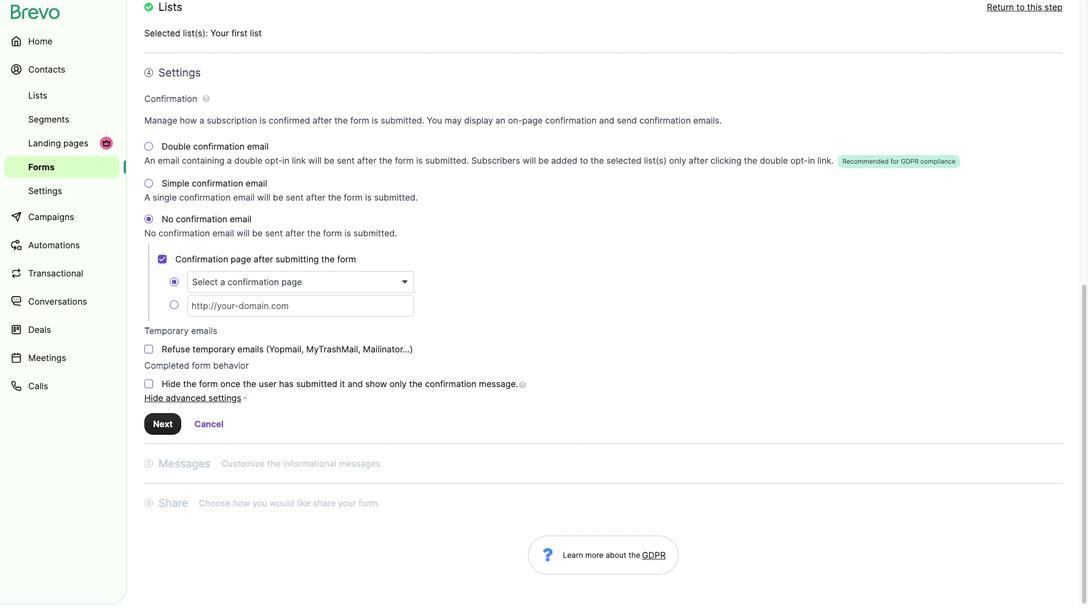 Task type: locate. For each thing, give the bounding box(es) containing it.
an
[[496, 115, 506, 126]]

1 horizontal spatial lists
[[159, 1, 182, 14]]

how for confirmation
[[180, 115, 197, 126]]

next button
[[144, 414, 181, 435]]

a down double confirmation email
[[227, 155, 232, 166]]

message.
[[479, 379, 518, 390]]

1 vertical spatial gdpr
[[642, 550, 666, 561]]

and right it at the bottom left
[[348, 379, 363, 390]]

calls link
[[4, 374, 119, 400]]

list(s)
[[644, 155, 667, 166]]

emails.
[[694, 115, 722, 126]]

1 horizontal spatial no
[[162, 214, 174, 225]]

0 vertical spatial a
[[199, 115, 204, 126]]

recommended for gdpr compliance
[[843, 157, 956, 166]]

to right added at the top right of page
[[580, 155, 588, 166]]

1 horizontal spatial settings
[[159, 66, 201, 79]]

0 vertical spatial sent
[[337, 155, 355, 166]]

list(s):
[[183, 28, 208, 39]]

deals link
[[4, 317, 119, 343]]

only right show
[[390, 379, 407, 390]]

sent down link at top
[[286, 192, 304, 203]]

selected
[[607, 155, 642, 166]]

double down double confirmation email
[[234, 155, 263, 166]]

1 vertical spatial only
[[390, 379, 407, 390]]

return image
[[144, 3, 153, 11]]

0 horizontal spatial no
[[144, 228, 156, 239]]

be up confirmation page after submitting the form
[[252, 228, 263, 239]]

email down the subscription
[[247, 141, 269, 152]]

1 vertical spatial and
[[348, 379, 363, 390]]

0 vertical spatial page
[[522, 115, 543, 126]]

email down no confirmation email
[[213, 228, 234, 239]]

0 horizontal spatial and
[[348, 379, 363, 390]]

will right subscribers
[[523, 155, 536, 166]]

2 vertical spatial sent
[[265, 228, 283, 239]]

mytrashmail,
[[306, 344, 361, 355]]

1 vertical spatial how
[[233, 498, 250, 509]]

5
[[147, 460, 151, 468]]

hide down completed
[[162, 379, 181, 390]]

confirmation down no confirmation email
[[175, 254, 228, 265]]

step
[[1045, 2, 1063, 12]]

(yopmail,
[[266, 344, 304, 355]]

sent right link at top
[[337, 155, 355, 166]]

opt- left link.
[[791, 155, 808, 166]]

0 vertical spatial confirmation
[[144, 93, 197, 104]]

and left send
[[599, 115, 615, 126]]

emails up "temporary"
[[191, 326, 217, 337]]

1 vertical spatial hide
[[144, 393, 163, 404]]

1 horizontal spatial double
[[760, 155, 788, 166]]

link
[[292, 155, 306, 166]]

emails up behavior
[[238, 344, 264, 355]]

0 horizontal spatial page
[[231, 254, 251, 265]]

an
[[144, 155, 155, 166]]

1 in from the left
[[282, 155, 290, 166]]

1 vertical spatial page
[[231, 254, 251, 265]]

hide up the next button
[[144, 393, 163, 404]]

0 vertical spatial and
[[599, 115, 615, 126]]

how right 'manage' at the top of the page
[[180, 115, 197, 126]]

email up no confirmation email will be sent after the form is submitted.
[[230, 214, 252, 225]]

0 horizontal spatial how
[[180, 115, 197, 126]]

0 horizontal spatial double
[[234, 155, 263, 166]]

left___rvooi image
[[102, 139, 111, 148]]

confirmation
[[545, 115, 597, 126], [640, 115, 691, 126], [193, 141, 245, 152], [192, 178, 243, 189], [179, 192, 231, 203], [176, 214, 227, 225], [159, 228, 210, 239], [425, 379, 477, 390]]

no confirmation email
[[162, 214, 252, 225]]

lists link
[[4, 85, 119, 106]]

lists up segments
[[28, 90, 47, 101]]

submitted
[[296, 379, 338, 390]]

in left link.
[[808, 155, 815, 166]]

0 vertical spatial how
[[180, 115, 197, 126]]

learn
[[563, 551, 583, 560]]

email for double confirmation email
[[247, 141, 269, 152]]

1 horizontal spatial page
[[522, 115, 543, 126]]

show
[[366, 379, 387, 390]]

0 horizontal spatial in
[[282, 155, 290, 166]]

submitted.
[[381, 115, 425, 126], [425, 155, 469, 166], [374, 192, 418, 203], [354, 228, 397, 239]]

email for no confirmation email
[[230, 214, 252, 225]]

page right an
[[522, 115, 543, 126]]

lists right return icon
[[159, 1, 182, 14]]

pages
[[63, 138, 88, 149]]

0 vertical spatial to
[[1017, 2, 1025, 12]]

double right "clicking"
[[760, 155, 788, 166]]

be
[[324, 155, 335, 166], [539, 155, 549, 166], [273, 192, 283, 203], [252, 228, 263, 239]]

will up no confirmation email will be sent after the form is submitted.
[[257, 192, 271, 203]]

confirmation
[[144, 93, 197, 104], [175, 254, 228, 265]]

how
[[180, 115, 197, 126], [233, 498, 250, 509]]

sent up confirmation page after submitting the form
[[265, 228, 283, 239]]

0 horizontal spatial emails
[[191, 326, 217, 337]]

double
[[162, 141, 191, 152]]

confirmation page after submitting the form
[[175, 254, 356, 265]]

1 horizontal spatial in
[[808, 155, 815, 166]]

first
[[232, 28, 248, 39]]

send
[[617, 115, 637, 126]]

1 vertical spatial to
[[580, 155, 588, 166]]

0 horizontal spatial settings
[[28, 186, 62, 197]]

only right list(s) at the right of the page
[[669, 155, 687, 166]]

confirmation for confirmation page after submitting the form
[[175, 254, 228, 265]]

0 vertical spatial gdpr
[[901, 157, 919, 166]]

no down a
[[144, 228, 156, 239]]

1 horizontal spatial opt-
[[791, 155, 808, 166]]

0 vertical spatial no
[[162, 214, 174, 225]]

contacts
[[28, 64, 65, 75]]

no for no confirmation email will be sent after the form is submitted.
[[144, 228, 156, 239]]

to
[[1017, 2, 1025, 12], [580, 155, 588, 166]]

0 horizontal spatial gdpr
[[642, 550, 666, 561]]

1 vertical spatial no
[[144, 228, 156, 239]]

return to this step button
[[987, 1, 1063, 14]]

1 vertical spatial settings
[[28, 186, 62, 197]]

0 horizontal spatial sent
[[265, 228, 283, 239]]

after
[[313, 115, 332, 126], [357, 155, 377, 166], [689, 155, 708, 166], [306, 192, 326, 203], [285, 228, 305, 239], [254, 254, 273, 265]]

email up a single confirmation email will be sent after the form is submitted.
[[246, 178, 267, 189]]

1 vertical spatial confirmation
[[175, 254, 228, 265]]

forms
[[28, 162, 55, 173]]

no for no confirmation email
[[162, 214, 174, 225]]

a
[[199, 115, 204, 126], [227, 155, 232, 166]]

opt-
[[265, 155, 282, 166], [791, 155, 808, 166]]

deals
[[28, 325, 51, 336]]

a up double confirmation email
[[199, 115, 204, 126]]

1 vertical spatial sent
[[286, 192, 304, 203]]

may
[[445, 115, 462, 126]]

confirmation up 'manage' at the top of the page
[[144, 93, 197, 104]]

form
[[351, 115, 369, 126], [395, 155, 414, 166], [344, 192, 363, 203], [323, 228, 342, 239], [337, 254, 356, 265], [192, 361, 211, 371], [199, 379, 218, 390]]

how left you
[[233, 498, 250, 509]]

2 double from the left
[[760, 155, 788, 166]]

be right link at top
[[324, 155, 335, 166]]

0 horizontal spatial lists
[[28, 90, 47, 101]]

gdpr right the for
[[901, 157, 919, 166]]

2 horizontal spatial sent
[[337, 155, 355, 166]]

cancel
[[195, 419, 224, 430]]

emails
[[191, 326, 217, 337], [238, 344, 264, 355]]

next
[[153, 419, 173, 430]]

in left link at top
[[282, 155, 290, 166]]

will right link at top
[[308, 155, 322, 166]]

hide for hide advanced settings
[[144, 393, 163, 404]]

settings down "forms"
[[28, 186, 62, 197]]

messages
[[159, 457, 211, 471]]

is
[[260, 115, 266, 126], [372, 115, 378, 126], [416, 155, 423, 166], [365, 192, 372, 203], [345, 228, 351, 239]]

0 vertical spatial lists
[[159, 1, 182, 14]]

gdpr
[[901, 157, 919, 166], [642, 550, 666, 561]]

customize the informational messages.
[[221, 459, 383, 469]]

conversations link
[[4, 289, 119, 315]]

campaigns link
[[4, 204, 119, 230]]

no down single
[[162, 214, 174, 225]]

behavior
[[213, 361, 249, 371]]

the
[[335, 115, 348, 126], [379, 155, 393, 166], [591, 155, 604, 166], [744, 155, 758, 166], [328, 192, 341, 203], [307, 228, 321, 239], [321, 254, 335, 265], [183, 379, 197, 390], [243, 379, 257, 390], [409, 379, 423, 390], [267, 459, 281, 469], [629, 551, 641, 560]]

1 horizontal spatial how
[[233, 498, 250, 509]]

settings
[[159, 66, 201, 79], [28, 186, 62, 197]]

email
[[247, 141, 269, 152], [158, 155, 179, 166], [246, 178, 267, 189], [233, 192, 255, 203], [230, 214, 252, 225], [213, 228, 234, 239]]

to left this
[[1017, 2, 1025, 12]]

automations link
[[4, 232, 119, 258]]

0 vertical spatial hide
[[162, 379, 181, 390]]

1 horizontal spatial emails
[[238, 344, 264, 355]]

1 vertical spatial a
[[227, 155, 232, 166]]

transactional
[[28, 268, 83, 279]]

will up confirmation page after submitting the form
[[237, 228, 250, 239]]

no
[[162, 214, 174, 225], [144, 228, 156, 239]]

and
[[599, 115, 615, 126], [348, 379, 363, 390]]

settings link
[[4, 180, 119, 202]]

1 horizontal spatial only
[[669, 155, 687, 166]]

1 horizontal spatial to
[[1017, 2, 1025, 12]]

gdpr right about
[[642, 550, 666, 561]]

1 vertical spatial emails
[[238, 344, 264, 355]]

manage how a subscription is confirmed after the form is submitted. you may display an on-page confirmation and send confirmation emails.
[[144, 115, 722, 126]]

0 horizontal spatial to
[[580, 155, 588, 166]]

how for share
[[233, 498, 250, 509]]

1 horizontal spatial and
[[599, 115, 615, 126]]

this
[[1028, 2, 1043, 12]]

once
[[220, 379, 241, 390]]

settings right 4 at the top of page
[[159, 66, 201, 79]]

segments link
[[4, 109, 119, 130]]

opt- left link at top
[[265, 155, 282, 166]]

page down no confirmation email will be sent after the form is submitted.
[[231, 254, 251, 265]]

0 horizontal spatial opt-
[[265, 155, 282, 166]]

single
[[153, 192, 177, 203]]



Task type: describe. For each thing, give the bounding box(es) containing it.
to inside button
[[1017, 2, 1025, 12]]

would
[[270, 498, 294, 509]]

more
[[586, 551, 604, 560]]

mailinator…)
[[363, 344, 413, 355]]

temporary
[[193, 344, 235, 355]]

email down simple confirmation email
[[233, 192, 255, 203]]

learn more about the gdpr
[[563, 550, 666, 561]]

a
[[144, 192, 150, 203]]

informational
[[283, 459, 337, 469]]

forms link
[[4, 156, 119, 178]]

email for simple confirmation email
[[246, 178, 267, 189]]

you
[[253, 498, 267, 509]]

simple confirmation email
[[162, 178, 267, 189]]

meetings
[[28, 353, 66, 364]]

messages.
[[339, 459, 383, 469]]

4
[[147, 68, 151, 77]]

refuse temporary emails (yopmail, mytrashmail, mailinator…)
[[162, 344, 413, 355]]

home link
[[4, 28, 119, 54]]

email for no confirmation email will be sent after the form is submitted.
[[213, 228, 234, 239]]

no confirmation email will be sent after the form is submitted.
[[144, 228, 397, 239]]

0 vertical spatial emails
[[191, 326, 217, 337]]

6
[[147, 499, 151, 507]]

be left added at the top right of page
[[539, 155, 549, 166]]

settings
[[209, 393, 241, 404]]

http://your-domain.com text field
[[187, 295, 414, 317]]

form.
[[359, 498, 380, 509]]

for
[[891, 157, 899, 166]]

1 opt- from the left
[[265, 155, 282, 166]]

advanced
[[166, 393, 206, 404]]

completed
[[144, 361, 189, 371]]

hide advanced settings
[[144, 393, 241, 404]]

automations
[[28, 240, 80, 251]]

campaigns
[[28, 212, 74, 223]]

about
[[606, 551, 627, 560]]

1 horizontal spatial gdpr
[[901, 157, 919, 166]]

manage
[[144, 115, 177, 126]]

0 horizontal spatial a
[[199, 115, 204, 126]]

it
[[340, 379, 345, 390]]

a single confirmation email will be sent after the form is submitted.
[[144, 192, 418, 203]]

1 vertical spatial lists
[[28, 90, 47, 101]]

you
[[427, 115, 442, 126]]

subscribers
[[472, 155, 521, 166]]

user
[[259, 379, 277, 390]]

home
[[28, 36, 52, 47]]

an email containing a double opt-in link will be sent after the form is submitted. subscribers will be added to the selected list(s) only after clicking the double opt-in link.
[[144, 155, 834, 166]]

share
[[159, 497, 188, 510]]

return to this step
[[987, 2, 1063, 12]]

recommended
[[843, 157, 889, 166]]

your
[[210, 28, 229, 39]]

hide for hide the form once the user has submitted it and show only the confirmation message.
[[162, 379, 181, 390]]

has
[[279, 379, 294, 390]]

completed form behavior
[[144, 361, 249, 371]]

segments
[[28, 114, 69, 125]]

hide the form once the user has submitted it and show only the confirmation message.
[[162, 379, 518, 390]]

compliance
[[921, 157, 956, 166]]

link.
[[818, 155, 834, 166]]

2 opt- from the left
[[791, 155, 808, 166]]

share
[[313, 498, 336, 509]]

calls
[[28, 381, 48, 392]]

selected
[[144, 28, 181, 39]]

1 horizontal spatial sent
[[286, 192, 304, 203]]

confirmation for confirmation
[[144, 93, 197, 104]]

refuse
[[162, 344, 190, 355]]

0 vertical spatial settings
[[159, 66, 201, 79]]

simple
[[162, 178, 189, 189]]

2 in from the left
[[808, 155, 815, 166]]

0 horizontal spatial only
[[390, 379, 407, 390]]

temporary emails
[[144, 326, 217, 337]]

email down double
[[158, 155, 179, 166]]

choose how you would like share your form.
[[199, 498, 380, 509]]

settings inside settings link
[[28, 186, 62, 197]]

cancel button
[[186, 414, 232, 435]]

choose
[[199, 498, 230, 509]]

double confirmation email
[[162, 141, 269, 152]]

customize
[[221, 459, 265, 469]]

display
[[464, 115, 493, 126]]

1 double from the left
[[234, 155, 263, 166]]

added
[[552, 155, 578, 166]]

the inside learn more about the gdpr
[[629, 551, 641, 560]]

meetings link
[[4, 345, 119, 371]]

on-
[[508, 115, 522, 126]]

clicking
[[711, 155, 742, 166]]

like
[[297, 498, 311, 509]]

landing
[[28, 138, 61, 149]]

conversations
[[28, 296, 87, 307]]

0 vertical spatial only
[[669, 155, 687, 166]]

your
[[338, 498, 356, 509]]

temporary
[[144, 326, 189, 337]]

containing
[[182, 155, 225, 166]]

1 horizontal spatial a
[[227, 155, 232, 166]]

landing pages
[[28, 138, 88, 149]]

subscription
[[207, 115, 257, 126]]

be up no confirmation email will be sent after the form is submitted.
[[273, 192, 283, 203]]

submitting
[[276, 254, 319, 265]]

contacts link
[[4, 56, 119, 83]]

gdpr link
[[641, 549, 666, 562]]

return
[[987, 2, 1014, 12]]



Task type: vqa. For each thing, say whether or not it's contained in the screenshot.
can
no



